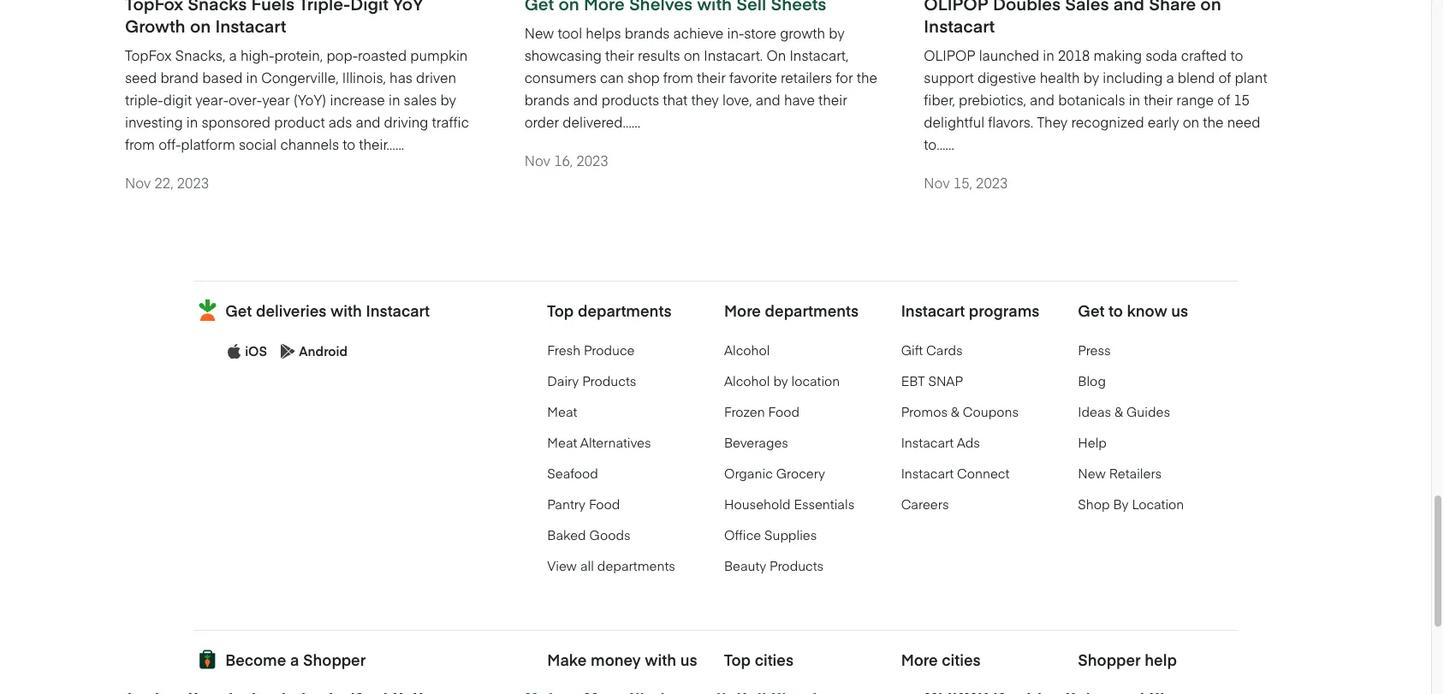 Task type: describe. For each thing, give the bounding box(es) containing it.
to inside olipop doubles sales and share on instacart olipop launched in 2018 making soda crafted to support digestive health by including a blend of plant fiber, prebiotics, and botanicals in their range of 15 delightful flavors. they recognized early on the need to…...
[[1231, 46, 1244, 65]]

prebiotics,
[[959, 90, 1027, 109]]

increase
[[330, 90, 385, 109]]

year
[[262, 90, 290, 109]]

olipop doubles sales and share on instacart olipop launched in 2018 making soda crafted to support digestive health by including a blend of plant fiber, prebiotics, and botanicals in their range of 15 delightful flavors. they recognized early on the need to…...
[[924, 0, 1268, 154]]

shop by location link
[[1079, 495, 1185, 513]]

with for money
[[645, 649, 677, 671]]

delivered…...
[[563, 113, 641, 131]]

that
[[663, 90, 688, 109]]

need
[[1228, 113, 1261, 131]]

topfox snacks fuels triple-digit yoy growth on instacart link
[[125, 0, 486, 44]]

in up health on the top
[[1043, 46, 1055, 65]]

office
[[725, 526, 762, 544]]

15,
[[954, 173, 973, 192]]

pantry food
[[548, 495, 620, 513]]

products for beauty products
[[770, 557, 824, 575]]

2 shopper from the left
[[1079, 649, 1141, 671]]

instacart inside olipop doubles sales and share on instacart olipop launched in 2018 making soda crafted to support digestive health by including a blend of plant fiber, prebiotics, and botanicals in their range of 15 delightful flavors. they recognized early on the need to…...
[[924, 14, 995, 38]]

love,
[[723, 90, 752, 109]]

16,
[[554, 151, 573, 170]]

1 horizontal spatial a
[[290, 649, 299, 671]]

money
[[591, 649, 641, 671]]

ios link
[[245, 343, 267, 361]]

android play store logo image
[[281, 344, 296, 360]]

alternatives
[[581, 434, 651, 451]]

2 olipop from the top
[[924, 46, 976, 65]]

blog
[[1079, 372, 1106, 390]]

and right the sales at the right top of the page
[[1114, 0, 1145, 15]]

snacks,
[[175, 46, 226, 65]]

illinois,
[[342, 68, 386, 87]]

gift cards link
[[902, 341, 963, 359]]

high-
[[241, 46, 274, 65]]

food for pantry food
[[589, 495, 620, 513]]

flavors.
[[989, 113, 1034, 131]]

0 vertical spatial brands
[[625, 24, 670, 42]]

consumers
[[525, 68, 597, 87]]

on down "range"
[[1183, 113, 1200, 131]]

goods
[[590, 526, 631, 544]]

view all departments
[[548, 557, 676, 575]]

instacart connect link
[[902, 465, 1010, 482]]

by inside olipop doubles sales and share on instacart olipop launched in 2018 making soda crafted to support digestive health by including a blend of plant fiber, prebiotics, and botanicals in their range of 15 delightful flavors. they recognized early on the need to…...
[[1084, 68, 1100, 87]]

their inside olipop doubles sales and share on instacart olipop launched in 2018 making soda crafted to support digestive health by including a blend of plant fiber, prebiotics, and botanicals in their range of 15 delightful flavors. they recognized early on the need to…...
[[1145, 90, 1173, 109]]

seafood link
[[548, 465, 599, 482]]

crafted
[[1182, 46, 1227, 65]]

household
[[725, 495, 791, 513]]

health
[[1040, 68, 1081, 87]]

beverages
[[725, 434, 789, 451]]

promos & coupons
[[902, 403, 1019, 421]]

know
[[1128, 300, 1168, 321]]

get for get to know us
[[1079, 300, 1105, 321]]

view all departments link
[[548, 557, 676, 575]]

0 vertical spatial of
[[1219, 68, 1232, 87]]

instacart programs
[[902, 300, 1040, 321]]

1 topfox from the top
[[125, 0, 183, 15]]

results
[[638, 46, 680, 65]]

1 horizontal spatial 2023
[[577, 151, 609, 170]]

and up they
[[1030, 90, 1055, 109]]

botanicals
[[1059, 90, 1126, 109]]

the inside new tool helps brands achieve in-store growth by showcasing their results on instacart. on instacart, consumers can shop from their favorite retailers for the brands and products that they love, and have their order delivered…...
[[857, 68, 878, 87]]

more for more cities
[[902, 649, 938, 671]]

triple-
[[125, 90, 163, 109]]

coupons
[[963, 403, 1019, 421]]

on inside topfox snacks fuels triple-digit yoy growth on instacart topfox snacks, a high-protein, pop-roasted pumpkin seed brand based in congerville, illinois, has driven triple-digit year-over-year (yoy) increase in sales by investing in sponsored product ads and driving traffic from off-platform social channels to their…...
[[190, 14, 211, 38]]

ideas & guides
[[1079, 403, 1171, 421]]

protein,
[[274, 46, 323, 65]]

alcohol by location
[[725, 372, 840, 390]]

showcasing
[[525, 46, 602, 65]]

delightful
[[924, 113, 985, 131]]

press
[[1079, 341, 1111, 359]]

seed
[[125, 68, 157, 87]]

1 olipop from the top
[[924, 0, 989, 15]]

pop-
[[327, 46, 358, 65]]

instacart.
[[704, 46, 763, 65]]

ebt snap
[[902, 372, 964, 390]]

new for new retailers
[[1079, 465, 1106, 482]]

achieve
[[674, 24, 724, 42]]

fresh
[[548, 341, 581, 359]]

make money with us
[[548, 649, 698, 671]]

sales
[[1066, 0, 1110, 15]]

get deliveries with instacart
[[225, 300, 430, 321]]

nov 16, 2023
[[525, 151, 609, 170]]

over-
[[229, 90, 262, 109]]

and down favorite
[[756, 90, 781, 109]]

on right share
[[1201, 0, 1222, 15]]

& for to
[[1115, 403, 1124, 421]]

us for make money with us
[[681, 649, 698, 671]]

order
[[525, 113, 559, 131]]

ios
[[245, 343, 267, 361]]

including
[[1103, 68, 1163, 87]]

1 shopper from the left
[[303, 649, 366, 671]]

by left location
[[774, 372, 789, 390]]

can
[[600, 68, 624, 87]]

baked goods link
[[548, 526, 631, 544]]

dairy products
[[548, 372, 637, 390]]

in down the "has" at the left
[[389, 90, 400, 109]]

tool
[[558, 24, 582, 42]]

growth
[[780, 24, 826, 42]]

office supplies link
[[725, 526, 817, 544]]

investing
[[125, 113, 183, 131]]

to…...
[[924, 135, 955, 154]]

instacart connect
[[902, 465, 1010, 482]]

new tool helps brands achieve in-store growth by showcasing their results on instacart. on instacart, consumers can shop from their favorite retailers for the brands and products that they love, and have their order delivered…...
[[525, 24, 878, 131]]

meat for meat 'link'
[[548, 403, 577, 421]]

products for dairy products
[[583, 372, 637, 390]]

departments down goods
[[598, 557, 676, 575]]

(yoy)
[[294, 90, 327, 109]]

alcohol for alcohol by location
[[725, 372, 770, 390]]

top for top departments
[[548, 300, 574, 321]]

driven
[[416, 68, 457, 87]]

their…...
[[359, 135, 405, 154]]

nov for topfox snacks fuels triple-digit yoy growth on instacart
[[125, 173, 151, 192]]

doubles
[[993, 0, 1061, 15]]

gift
[[902, 341, 923, 359]]

guides
[[1127, 403, 1171, 421]]

on inside new tool helps brands achieve in-store growth by showcasing their results on instacart. on instacart, consumers can shop from their favorite retailers for the brands and products that they love, and have their order delivered…...
[[684, 46, 701, 65]]

15
[[1234, 90, 1250, 109]]

connect
[[958, 465, 1010, 482]]

in down the high-
[[246, 68, 258, 87]]

essentials
[[794, 495, 855, 513]]

from inside topfox snacks fuels triple-digit yoy growth on instacart topfox snacks, a high-protein, pop-roasted pumpkin seed brand based in congerville, illinois, has driven triple-digit year-over-year (yoy) increase in sales by investing in sponsored product ads and driving traffic from off-platform social channels to their…...
[[125, 135, 155, 154]]

departments for top departments
[[578, 300, 672, 321]]

more cities
[[902, 649, 981, 671]]

a inside topfox snacks fuels triple-digit yoy growth on instacart topfox snacks, a high-protein, pop-roasted pumpkin seed brand based in congerville, illinois, has driven triple-digit year-over-year (yoy) increase in sales by investing in sponsored product ads and driving traffic from off-platform social channels to their…...
[[229, 46, 237, 65]]

in-
[[728, 24, 745, 42]]

year-
[[195, 90, 229, 109]]



Task type: locate. For each thing, give the bounding box(es) containing it.
instacart inside topfox snacks fuels triple-digit yoy growth on instacart topfox snacks, a high-protein, pop-roasted pumpkin seed brand based in congerville, illinois, has driven triple-digit year-over-year (yoy) increase in sales by investing in sponsored product ads and driving traffic from off-platform social channels to their…...
[[215, 14, 286, 38]]

us right know
[[1172, 300, 1189, 321]]

0 vertical spatial top
[[548, 300, 574, 321]]

2023 for olipop doubles sales and share on instacart
[[976, 173, 1008, 192]]

0 vertical spatial the
[[857, 68, 878, 87]]

0 vertical spatial olipop
[[924, 0, 989, 15]]

off-
[[159, 135, 181, 154]]

olipop doubles sales and share on instacart link
[[924, 0, 1286, 44]]

instacart
[[215, 14, 286, 38], [924, 14, 995, 38], [366, 300, 430, 321], [902, 300, 965, 321], [902, 434, 954, 451], [902, 465, 954, 482]]

1 horizontal spatial nov
[[525, 151, 551, 170]]

0 vertical spatial with
[[331, 300, 362, 321]]

0 horizontal spatial to
[[343, 135, 355, 154]]

shopper right become
[[303, 649, 366, 671]]

meat alternatives link
[[548, 434, 651, 451]]

by inside topfox snacks fuels triple-digit yoy growth on instacart topfox snacks, a high-protein, pop-roasted pumpkin seed brand based in congerville, illinois, has driven triple-digit year-over-year (yoy) increase in sales by investing in sponsored product ads and driving traffic from off-platform social channels to their…...
[[441, 90, 456, 109]]

early
[[1148, 113, 1180, 131]]

2 horizontal spatial to
[[1231, 46, 1244, 65]]

based
[[202, 68, 243, 87]]

departments up location
[[765, 300, 859, 321]]

pantry
[[548, 495, 586, 513]]

0 horizontal spatial new
[[525, 24, 554, 42]]

1 horizontal spatial brands
[[625, 24, 670, 42]]

they
[[1037, 113, 1068, 131]]

on down achieve
[[684, 46, 701, 65]]

roasted
[[358, 46, 407, 65]]

organic grocery link
[[725, 465, 826, 482]]

cities for top cities
[[755, 649, 794, 671]]

new left tool
[[525, 24, 554, 42]]

the down "range"
[[1204, 113, 1224, 131]]

nov left 15,
[[924, 173, 950, 192]]

0 horizontal spatial with
[[331, 300, 362, 321]]

help link
[[1079, 434, 1107, 451]]

0 horizontal spatial from
[[125, 135, 155, 154]]

1 vertical spatial olipop
[[924, 46, 976, 65]]

1 vertical spatial top
[[725, 649, 751, 671]]

0 horizontal spatial us
[[681, 649, 698, 671]]

of left plant
[[1219, 68, 1232, 87]]

and
[[1114, 0, 1145, 15], [573, 90, 598, 109], [756, 90, 781, 109], [1030, 90, 1055, 109], [356, 113, 381, 131]]

helps
[[586, 24, 621, 42]]

departments up produce
[[578, 300, 672, 321]]

fuels
[[251, 0, 295, 15]]

0 horizontal spatial 2023
[[177, 173, 209, 192]]

soda
[[1146, 46, 1178, 65]]

more for more departments
[[725, 300, 761, 321]]

careers
[[902, 495, 949, 513]]

snacks
[[188, 0, 247, 15]]

shopper left help at the right bottom
[[1079, 649, 1141, 671]]

2 get from the left
[[1079, 300, 1105, 321]]

meat down meat 'link'
[[548, 434, 577, 451]]

1 horizontal spatial the
[[1204, 113, 1224, 131]]

food down "alcohol by location" link
[[769, 403, 800, 421]]

instacart app logo image
[[194, 297, 222, 325]]

store
[[745, 24, 777, 42]]

1 vertical spatial products
[[770, 557, 824, 575]]

2 alcohol from the top
[[725, 372, 770, 390]]

products down supplies
[[770, 557, 824, 575]]

android
[[299, 343, 348, 361]]

organic grocery
[[725, 465, 826, 482]]

& right ideas
[[1115, 403, 1124, 421]]

digestive
[[978, 68, 1037, 87]]

from up that
[[664, 68, 694, 87]]

android link
[[299, 343, 348, 361]]

driving
[[384, 113, 429, 131]]

sales
[[404, 90, 437, 109]]

0 horizontal spatial food
[[589, 495, 620, 513]]

blend
[[1178, 68, 1216, 87]]

2 vertical spatial a
[[290, 649, 299, 671]]

nov left 22,
[[125, 173, 151, 192]]

the right for
[[857, 68, 878, 87]]

pumpkin
[[410, 46, 468, 65]]

food for frozen food
[[769, 403, 800, 421]]

1 vertical spatial with
[[645, 649, 677, 671]]

0 horizontal spatial products
[[583, 372, 637, 390]]

0 horizontal spatial nov
[[125, 173, 151, 192]]

platform
[[181, 135, 235, 154]]

topfox left snacks
[[125, 0, 183, 15]]

snap
[[929, 372, 964, 390]]

0 horizontal spatial get
[[225, 300, 252, 321]]

1 vertical spatial more
[[902, 649, 938, 671]]

deliveries
[[256, 300, 327, 321]]

brands up order
[[525, 90, 570, 109]]

a down soda
[[1167, 68, 1175, 87]]

2023 right 15,
[[976, 173, 1008, 192]]

from down investing
[[125, 135, 155, 154]]

and up delivered…...
[[573, 90, 598, 109]]

fresh produce
[[548, 341, 635, 359]]

2 horizontal spatial a
[[1167, 68, 1175, 87]]

top for top cities
[[725, 649, 751, 671]]

brand
[[161, 68, 199, 87]]

brands up results
[[625, 24, 670, 42]]

alcohol down alcohol link
[[725, 372, 770, 390]]

0 horizontal spatial top
[[548, 300, 574, 321]]

meat
[[548, 403, 577, 421], [548, 434, 577, 451]]

1 horizontal spatial from
[[664, 68, 694, 87]]

with right money
[[645, 649, 677, 671]]

organic
[[725, 465, 773, 482]]

get to know us
[[1079, 300, 1189, 321]]

meat alternatives
[[548, 434, 651, 451]]

cards
[[927, 341, 963, 359]]

shopper
[[303, 649, 366, 671], [1079, 649, 1141, 671]]

in down digit
[[186, 113, 198, 131]]

2023 for topfox snacks fuels triple-digit yoy growth on instacart
[[177, 173, 209, 192]]

digit
[[163, 90, 192, 109]]

nov for olipop doubles sales and share on instacart
[[924, 173, 950, 192]]

meat for meat alternatives
[[548, 434, 577, 451]]

new for new tool helps brands achieve in-store growth by showcasing their results on instacart. on instacart, consumers can shop from their favorite retailers for the brands and products that they love, and have their order delivered…...
[[525, 24, 554, 42]]

fiber,
[[924, 90, 956, 109]]

cities for more cities
[[942, 649, 981, 671]]

cities
[[755, 649, 794, 671], [942, 649, 981, 671]]

2 vertical spatial to
[[1109, 300, 1124, 321]]

traffic
[[432, 113, 469, 131]]

nov 22, 2023
[[125, 173, 209, 192]]

olipop
[[924, 0, 989, 15], [924, 46, 976, 65]]

1 horizontal spatial to
[[1109, 300, 1124, 321]]

0 vertical spatial a
[[229, 46, 237, 65]]

1 vertical spatial new
[[1079, 465, 1106, 482]]

of left 15 in the top right of the page
[[1218, 90, 1231, 109]]

to inside topfox snacks fuels triple-digit yoy growth on instacart topfox snacks, a high-protein, pop-roasted pumpkin seed brand based in congerville, illinois, has driven triple-digit year-over-year (yoy) increase in sales by investing in sponsored product ads and driving traffic from off-platform social channels to their…...
[[343, 135, 355, 154]]

by inside new tool helps brands achieve in-store growth by showcasing their results on instacart. on instacart, consumers can shop from their favorite retailers for the brands and products that they love, and have their order delivered…...
[[829, 24, 845, 42]]

ads
[[329, 113, 352, 131]]

1 alcohol from the top
[[725, 341, 770, 359]]

0 vertical spatial topfox
[[125, 0, 183, 15]]

1 horizontal spatial &
[[1115, 403, 1124, 421]]

1 horizontal spatial us
[[1172, 300, 1189, 321]]

0 horizontal spatial shopper
[[303, 649, 366, 671]]

instacart ads link
[[902, 434, 980, 451]]

their up they
[[697, 68, 726, 87]]

1 vertical spatial alcohol
[[725, 372, 770, 390]]

topfox snacks fuels triple-digit yoy growth on instacart topfox snacks, a high-protein, pop-roasted pumpkin seed brand based in congerville, illinois, has driven triple-digit year-over-year (yoy) increase in sales by investing in sponsored product ads and driving traffic from off-platform social channels to their…...
[[125, 0, 469, 154]]

their up can
[[606, 46, 635, 65]]

become
[[225, 649, 286, 671]]

1 cities from the left
[[755, 649, 794, 671]]

0 vertical spatial to
[[1231, 46, 1244, 65]]

us left top cities
[[681, 649, 698, 671]]

products down produce
[[583, 372, 637, 390]]

beauty
[[725, 557, 767, 575]]

gift cards
[[902, 341, 963, 359]]

2 topfox from the top
[[125, 46, 172, 65]]

1 horizontal spatial cities
[[942, 649, 981, 671]]

new inside new tool helps brands achieve in-store growth by showcasing their results on instacart. on instacart, consumers can shop from their favorite retailers for the brands and products that they love, and have their order delivered…...
[[525, 24, 554, 42]]

1 horizontal spatial with
[[645, 649, 677, 671]]

departments for more departments
[[765, 300, 859, 321]]

0 horizontal spatial cities
[[755, 649, 794, 671]]

food up goods
[[589, 495, 620, 513]]

1 vertical spatial of
[[1218, 90, 1231, 109]]

0 vertical spatial alcohol
[[725, 341, 770, 359]]

to down ads
[[343, 135, 355, 154]]

2023 right '16,'
[[577, 151, 609, 170]]

1 horizontal spatial get
[[1079, 300, 1105, 321]]

alcohol for alcohol link
[[725, 341, 770, 359]]

1 vertical spatial food
[[589, 495, 620, 513]]

their down for
[[819, 90, 848, 109]]

0 vertical spatial food
[[769, 403, 800, 421]]

product
[[274, 113, 325, 131]]

with up android
[[331, 300, 362, 321]]

by up botanicals
[[1084, 68, 1100, 87]]

to up plant
[[1231, 46, 1244, 65]]

1 vertical spatial the
[[1204, 113, 1224, 131]]

beauty products link
[[725, 557, 824, 575]]

0 vertical spatial us
[[1172, 300, 1189, 321]]

topfox up seed
[[125, 46, 172, 65]]

2 horizontal spatial nov
[[924, 173, 950, 192]]

on up "snacks,"
[[190, 14, 211, 38]]

0 horizontal spatial brands
[[525, 90, 570, 109]]

&
[[951, 403, 960, 421], [1115, 403, 1124, 421]]

meat link
[[548, 403, 577, 421]]

and down increase
[[356, 113, 381, 131]]

get right instacart app logo
[[225, 300, 252, 321]]

1 vertical spatial brands
[[525, 90, 570, 109]]

1 horizontal spatial products
[[770, 557, 824, 575]]

a inside olipop doubles sales and share on instacart olipop launched in 2018 making soda crafted to support digestive health by including a blend of plant fiber, prebiotics, and botanicals in their range of 15 delightful flavors. they recognized early on the need to…...
[[1167, 68, 1175, 87]]

0 horizontal spatial more
[[725, 300, 761, 321]]

in down including
[[1129, 90, 1141, 109]]

shop by location
[[1079, 495, 1185, 513]]

& right promos
[[951, 403, 960, 421]]

their up 'early'
[[1145, 90, 1173, 109]]

2 horizontal spatial 2023
[[976, 173, 1008, 192]]

get for get deliveries with instacart
[[225, 300, 252, 321]]

frozen
[[725, 403, 765, 421]]

view
[[548, 557, 577, 575]]

1 vertical spatial us
[[681, 649, 698, 671]]

baked goods
[[548, 526, 631, 544]]

1 horizontal spatial food
[[769, 403, 800, 421]]

1 horizontal spatial top
[[725, 649, 751, 671]]

nov left '16,'
[[525, 151, 551, 170]]

top
[[548, 300, 574, 321], [725, 649, 751, 671]]

1 horizontal spatial more
[[902, 649, 938, 671]]

with for deliveries
[[331, 300, 362, 321]]

new down help
[[1079, 465, 1106, 482]]

1 vertical spatial a
[[1167, 68, 1175, 87]]

0 vertical spatial new
[[525, 24, 554, 42]]

1 vertical spatial topfox
[[125, 46, 172, 65]]

to left know
[[1109, 300, 1124, 321]]

2 cities from the left
[[942, 649, 981, 671]]

0 horizontal spatial the
[[857, 68, 878, 87]]

triple-
[[299, 0, 350, 15]]

the inside olipop doubles sales and share on instacart olipop launched in 2018 making soda crafted to support digestive health by including a blend of plant fiber, prebiotics, and botanicals in their range of 15 delightful flavors. they recognized early on the need to…...
[[1204, 113, 1224, 131]]

alcohol link
[[725, 341, 770, 359]]

by up the traffic
[[441, 90, 456, 109]]

and inside topfox snacks fuels triple-digit yoy growth on instacart topfox snacks, a high-protein, pop-roasted pumpkin seed brand based in congerville, illinois, has driven triple-digit year-over-year (yoy) increase in sales by investing in sponsored product ads and driving traffic from off-platform social channels to their…...
[[356, 113, 381, 131]]

get
[[225, 300, 252, 321], [1079, 300, 1105, 321]]

1 get from the left
[[225, 300, 252, 321]]

1 vertical spatial from
[[125, 135, 155, 154]]

new
[[525, 24, 554, 42], [1079, 465, 1106, 482]]

office supplies
[[725, 526, 817, 544]]

a left the high-
[[229, 46, 237, 65]]

1 vertical spatial meat
[[548, 434, 577, 451]]

1 & from the left
[[951, 403, 960, 421]]

get up the press
[[1079, 300, 1105, 321]]

programs
[[969, 300, 1040, 321]]

ios app store logo image
[[228, 344, 242, 360]]

instacart shopper app logo image
[[194, 646, 222, 674]]

baked
[[548, 526, 586, 544]]

0 vertical spatial products
[[583, 372, 637, 390]]

products
[[602, 90, 660, 109]]

2023 right 22,
[[177, 173, 209, 192]]

us for get to know us
[[1172, 300, 1189, 321]]

0 vertical spatial meat
[[548, 403, 577, 421]]

from inside new tool helps brands achieve in-store growth by showcasing their results on instacart. on instacart, consumers can shop from their favorite retailers for the brands and products that they love, and have their order delivered…...
[[664, 68, 694, 87]]

alcohol up "alcohol by location" link
[[725, 341, 770, 359]]

0 horizontal spatial &
[[951, 403, 960, 421]]

1 horizontal spatial shopper
[[1079, 649, 1141, 671]]

0 horizontal spatial a
[[229, 46, 237, 65]]

1 horizontal spatial new
[[1079, 465, 1106, 482]]

2 meat from the top
[[548, 434, 577, 451]]

2 & from the left
[[1115, 403, 1124, 421]]

a right become
[[290, 649, 299, 671]]

instacart,
[[790, 46, 849, 65]]

the
[[857, 68, 878, 87], [1204, 113, 1224, 131]]

1 meat from the top
[[548, 403, 577, 421]]

making
[[1094, 46, 1143, 65]]

& for programs
[[951, 403, 960, 421]]

meat down dairy
[[548, 403, 577, 421]]

1 vertical spatial to
[[343, 135, 355, 154]]

to
[[1231, 46, 1244, 65], [343, 135, 355, 154], [1109, 300, 1124, 321]]

make
[[548, 649, 587, 671]]

by up instacart,
[[829, 24, 845, 42]]

nov
[[525, 151, 551, 170], [125, 173, 151, 192], [924, 173, 950, 192]]

0 vertical spatial more
[[725, 300, 761, 321]]

0 vertical spatial from
[[664, 68, 694, 87]]



Task type: vqa. For each thing, say whether or not it's contained in the screenshot.
Fresh Produce link
yes



